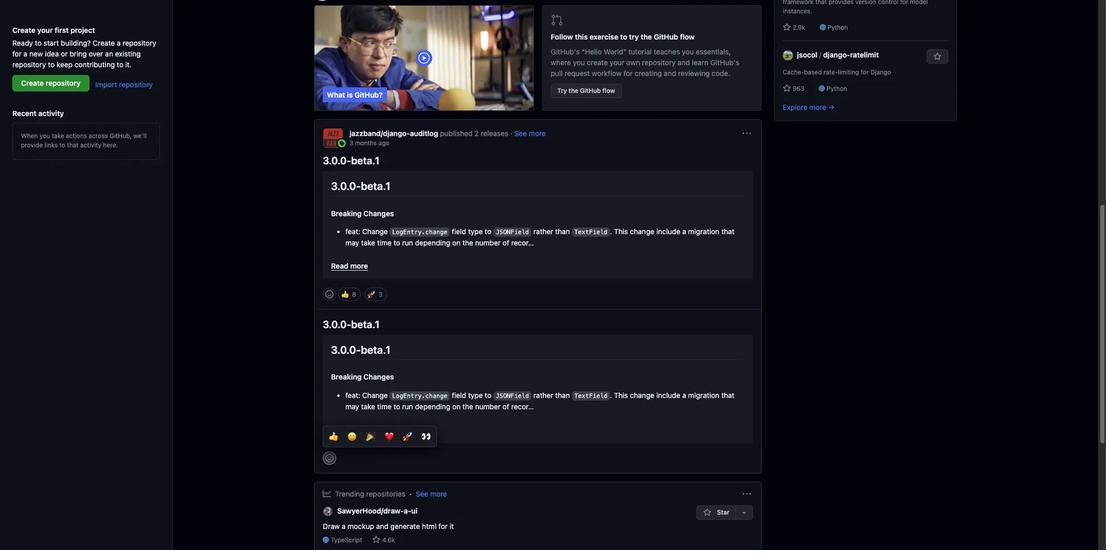 Task type: locate. For each thing, give the bounding box(es) containing it.
2 vertical spatial you
[[40, 132, 50, 140]]

2 change from the top
[[362, 391, 388, 400]]

1 vertical spatial card preview element
[[323, 335, 753, 444]]

you
[[682, 47, 694, 56], [573, 58, 585, 67], [40, 132, 50, 140]]

1 this from the top
[[614, 227, 628, 236]]

read more link for 🚀
[[331, 256, 745, 271]]

2 of from the top
[[503, 402, 509, 411]]

that for 😄
[[722, 391, 735, 400]]

add or remove reactions image
[[325, 290, 334, 299]]

repository inside github's "hello world" tutorial teaches you essentials, where you create your own repository and learn github's pull request workflow for creating and reviewing code.
[[642, 58, 676, 67]]

2 3.0.0-beta.1 link from the top
[[323, 319, 380, 331]]

1 horizontal spatial 3
[[379, 291, 383, 299]]

👍
[[341, 289, 349, 300], [329, 431, 338, 443]]

star image inside the repo details element
[[372, 536, 380, 545]]

you up request
[[573, 58, 585, 67]]

1 vertical spatial depending
[[415, 402, 450, 411]]

2 this from the top
[[614, 391, 628, 400]]

jsocol / django-ratelimit
[[797, 50, 879, 59]]

menu
[[323, 426, 437, 448]]

0 vertical spatial ·
[[510, 129, 513, 138]]

2 include from the top
[[657, 391, 681, 400]]

0 horizontal spatial and
[[376, 522, 389, 531]]

repositories
[[366, 490, 406, 499]]

your up start
[[37, 26, 53, 34]]

for down ready
[[12, 49, 22, 58]]

1 horizontal spatial and
[[664, 69, 676, 78]]

mockup
[[348, 522, 374, 531]]

0 horizontal spatial your
[[37, 26, 53, 34]]

trending
[[335, 490, 364, 499]]

🚀 right 8
[[368, 289, 375, 300]]

2 vertical spatial take
[[361, 402, 375, 411]]

1 number from the top
[[475, 239, 501, 247]]

recent
[[12, 109, 37, 118]]

👍 for 👍 8
[[341, 289, 349, 300]]

· up the a-
[[410, 490, 412, 499]]

1 breaking changes from the top
[[331, 209, 394, 218]]

0 vertical spatial field
[[452, 227, 466, 236]]

card preview element
[[323, 171, 753, 280], [323, 335, 753, 444]]

star image
[[783, 23, 791, 31], [783, 84, 791, 92], [372, 536, 380, 545]]

and right "creating"
[[664, 69, 676, 78]]

3.0.0-beta.1 link for 😄
[[323, 319, 380, 331]]

2 read more link from the top
[[331, 420, 745, 435]]

flow down workflow
[[603, 87, 615, 95]]

1 vertical spatial feat:
[[345, 391, 360, 400]]

0 vertical spatial and
[[678, 58, 690, 67]]

1 feat: change logentry.change field type to jsonfield rather than textfield from the top
[[345, 227, 608, 236]]

change
[[362, 227, 388, 236], [362, 391, 388, 400]]

1 vertical spatial activity
[[80, 141, 101, 149]]

2 run from the top
[[402, 402, 413, 411]]

1 3.0.0-beta.1 link from the top
[[323, 155, 380, 167]]

your down world"
[[610, 58, 625, 67]]

star image down "cache-"
[[783, 84, 791, 92]]

🚀 inside button
[[403, 431, 412, 443]]

1 . from the top
[[610, 227, 612, 236]]

1 read more link from the top
[[331, 256, 745, 271]]

2 field from the top
[[452, 391, 466, 400]]

1 vertical spatial type
[[468, 391, 483, 400]]

logentry.change
[[392, 229, 448, 236], [392, 393, 448, 400]]

activity right recent
[[38, 109, 64, 118]]

3.0.0-beta.1 link down 8
[[323, 319, 380, 331]]

2 breaking changes from the top
[[331, 373, 394, 382]]

read more
[[331, 262, 368, 270], [331, 426, 368, 434]]

limiting
[[838, 68, 859, 76]]

0 vertical spatial 👍
[[341, 289, 349, 300]]

add or remove reactions image
[[325, 454, 334, 463]]

run
[[402, 239, 413, 247], [402, 402, 413, 411]]

0 vertical spatial rather
[[534, 227, 553, 236]]

activity down across
[[80, 141, 101, 149]]

1 vertical spatial breaking changes
[[331, 373, 394, 382]]

depending for 😄
[[415, 402, 450, 411]]

. this change include a migration that may take time to run depending on the number of recor… for 🚀
[[345, 227, 735, 247]]

2 number from the top
[[475, 402, 501, 411]]

1 vertical spatial 3.0.0-beta.1 link
[[323, 319, 380, 331]]

1 vertical spatial change
[[362, 391, 388, 400]]

0 horizontal spatial 🚀
[[368, 289, 375, 300]]

that
[[67, 141, 79, 149], [722, 227, 735, 236], [722, 391, 735, 400]]

rather for 🚀
[[534, 227, 553, 236]]

2 jsonfield from the top
[[496, 393, 529, 400]]

0 vertical spatial card preview element
[[323, 171, 753, 280]]

2 add or remove reactions element from the top
[[323, 452, 336, 465]]

1 horizontal spatial you
[[573, 58, 585, 67]]

for left django
[[861, 68, 869, 76]]

1 vertical spatial 👍
[[329, 431, 338, 443]]

textfield for 🚀
[[575, 229, 608, 236]]

feat:
[[345, 227, 360, 236], [345, 391, 360, 400]]

feat: for 😄
[[345, 391, 360, 400]]

0 vertical spatial of
[[503, 239, 509, 247]]

0 vertical spatial than
[[555, 227, 570, 236]]

2 logentry.change from the top
[[392, 393, 448, 400]]

this
[[614, 227, 628, 236], [614, 391, 628, 400]]

0 vertical spatial this
[[614, 227, 628, 236]]

2 card preview element from the top
[[323, 335, 753, 444]]

textfield for 😄
[[575, 393, 608, 400]]

1 time from the top
[[377, 239, 392, 247]]

field for 😄
[[452, 391, 466, 400]]

😄 button
[[344, 429, 360, 445]]

start
[[44, 39, 59, 47]]

add or remove reactions element left 👍 8
[[323, 288, 336, 301]]

0 vertical spatial run
[[402, 239, 413, 247]]

1 run from the top
[[402, 239, 413, 247]]

rather for 😄
[[534, 391, 553, 400]]

python up jsocol / django-ratelimit
[[828, 23, 848, 31]]

1 vertical spatial . this change include a migration that may take time to run depending on the number of recor…
[[345, 391, 735, 411]]

type
[[468, 227, 483, 236], [468, 391, 483, 400]]

· right releases
[[510, 129, 513, 138]]

🚀 left 👀
[[403, 431, 412, 443]]

when
[[21, 132, 38, 140]]

to inside try the github flow element
[[620, 32, 627, 41]]

2 than from the top
[[555, 391, 570, 400]]

add or remove reactions element
[[323, 288, 336, 301], [323, 452, 336, 465]]

1 vertical spatial include
[[657, 391, 681, 400]]

take
[[52, 132, 64, 140], [361, 239, 375, 247], [361, 402, 375, 411]]

1 vertical spatial read more link
[[331, 420, 745, 435]]

2 vertical spatial create
[[21, 79, 44, 87]]

0 vertical spatial .
[[610, 227, 612, 236]]

0 vertical spatial add or remove reactions element
[[323, 288, 336, 301]]

2 on from the top
[[452, 402, 461, 411]]

0 horizontal spatial 👍
[[329, 431, 338, 443]]

change
[[630, 227, 655, 236], [630, 391, 655, 400]]

add or remove reactions element down 👍 button
[[323, 452, 336, 465]]

→
[[829, 103, 835, 111]]

learn
[[692, 58, 709, 67]]

read up add or remove reactions image
[[331, 426, 349, 434]]

2 read more from the top
[[331, 426, 368, 434]]

0 vertical spatial that
[[67, 141, 79, 149]]

auditlog
[[410, 129, 438, 138]]

more for read more link related to 😄
[[350, 426, 368, 434]]

1 vertical spatial changes
[[364, 373, 394, 382]]

for down own
[[624, 69, 633, 78]]

0 vertical spatial jsonfield
[[496, 229, 529, 236]]

2 breaking from the top
[[331, 373, 362, 382]]

1 horizontal spatial 👍
[[341, 289, 349, 300]]

2 depending from the top
[[415, 402, 450, 411]]

2 recor… from the top
[[511, 402, 534, 411]]

see more link up ui
[[416, 489, 447, 500]]

/
[[820, 50, 822, 59]]

2 . this change include a migration that may take time to run depending on the number of recor… from the top
[[345, 391, 735, 411]]

🚀 for 🚀
[[403, 431, 412, 443]]

star image left 4.6k
[[372, 536, 380, 545]]

explore
[[783, 103, 808, 111]]

0 vertical spatial read more link
[[331, 256, 745, 271]]

1 change from the top
[[630, 227, 655, 236]]

and up the reviewing
[[678, 58, 690, 67]]

and
[[678, 58, 690, 67], [664, 69, 676, 78], [376, 522, 389, 531]]

and up "4.6k" link
[[376, 522, 389, 531]]

create repository
[[21, 79, 80, 87]]

1 . this change include a migration that may take time to run depending on the number of recor… from the top
[[345, 227, 735, 247]]

2 feat: change logentry.change field type to jsonfield rather than textfield from the top
[[345, 391, 608, 400]]

explore more → link
[[783, 103, 835, 111]]

breaking changes
[[331, 209, 394, 218], [331, 373, 394, 382]]

1 vertical spatial run
[[402, 402, 413, 411]]

👍 left 8
[[341, 289, 349, 300]]

0 horizontal spatial you
[[40, 132, 50, 140]]

try the github flow
[[558, 87, 615, 95]]

0 vertical spatial textfield
[[575, 229, 608, 236]]

3 right 8
[[379, 291, 383, 299]]

feed tag image
[[338, 139, 346, 148]]

👍 button
[[325, 429, 342, 445]]

0 vertical spatial 3
[[350, 139, 353, 147]]

2 time from the top
[[377, 402, 392, 411]]

repository down teaches
[[642, 58, 676, 67]]

0 vertical spatial breaking changes
[[331, 209, 394, 218]]

🚀 for 🚀 3
[[368, 289, 375, 300]]

0 horizontal spatial github
[[580, 87, 601, 95]]

3.0.0-
[[323, 155, 351, 167], [331, 180, 361, 192], [323, 319, 351, 331], [331, 344, 361, 356]]

1 may from the top
[[345, 239, 359, 247]]

1 changes from the top
[[364, 209, 394, 218]]

1 vertical spatial star image
[[783, 84, 791, 92]]

breaking changes for 🚀
[[331, 209, 394, 218]]

2 read from the top
[[331, 426, 349, 434]]

0 vertical spatial see more link
[[514, 129, 546, 138]]

jazzband/django-auditlog published 2 releases          · see more
[[350, 129, 546, 138]]

number for 😄
[[475, 402, 501, 411]]

0 vertical spatial change
[[362, 227, 388, 236]]

number for 🚀
[[475, 239, 501, 247]]

0 vertical spatial type
[[468, 227, 483, 236]]

python down cache-based rate-limiting for django
[[827, 85, 847, 92]]

2 textfield from the top
[[575, 393, 608, 400]]

see more link right releases
[[514, 129, 546, 138]]

github's up "where"
[[551, 47, 580, 56]]

you inside when you take actions across github, we'll provide links to that activity here.
[[40, 132, 50, 140]]

number
[[475, 239, 501, 247], [475, 402, 501, 411]]

star this repository image
[[934, 52, 942, 60]]

see up ui
[[416, 490, 428, 499]]

create down new
[[21, 79, 44, 87]]

1 horizontal spatial ·
[[510, 129, 513, 138]]

2 type from the top
[[468, 391, 483, 400]]

django
[[871, 68, 891, 76]]

1 vertical spatial github
[[580, 87, 601, 95]]

👍 left 😄 at the bottom of page
[[329, 431, 338, 443]]

star image for 4.6k
[[372, 536, 380, 545]]

1 logentry.change from the top
[[392, 229, 448, 236]]

read for 😄
[[331, 426, 349, 434]]

recent activity
[[12, 109, 64, 118]]

flow
[[680, 32, 695, 41], [603, 87, 615, 95]]

1 add or remove reactions element from the top
[[323, 288, 336, 301]]

github?
[[355, 90, 383, 99]]

try the github flow element
[[542, 5, 762, 111]]

2 feat: from the top
[[345, 391, 360, 400]]

read
[[331, 262, 349, 270], [331, 426, 349, 434]]

1 include from the top
[[657, 227, 681, 236]]

2 change from the top
[[630, 391, 655, 400]]

a
[[117, 39, 121, 47], [23, 49, 27, 58], [682, 227, 686, 236], [682, 391, 686, 400], [342, 522, 346, 531]]

1 vertical spatial this
[[614, 391, 628, 400]]

that for 🚀
[[722, 227, 735, 236]]

create inside create repository link
[[21, 79, 44, 87]]

1 vertical spatial recor…
[[511, 402, 534, 411]]

1 on from the top
[[452, 239, 461, 247]]

0 horizontal spatial see more link
[[416, 489, 447, 500]]

2 vertical spatial that
[[722, 391, 735, 400]]

0 horizontal spatial ·
[[410, 490, 412, 499]]

jsonfield for 😄
[[496, 393, 529, 400]]

take for 😄
[[361, 402, 375, 411]]

0 vertical spatial feat:
[[345, 227, 360, 236]]

1 migration from the top
[[688, 227, 720, 236]]

read up 👍 8
[[331, 262, 349, 270]]

2 rather from the top
[[534, 391, 553, 400]]

1 textfield from the top
[[575, 229, 608, 236]]

than
[[555, 227, 570, 236], [555, 391, 570, 400]]

0 horizontal spatial 3
[[350, 139, 353, 147]]

1 of from the top
[[503, 239, 509, 247]]

jsonfield
[[496, 229, 529, 236], [496, 393, 529, 400]]

recor…
[[511, 239, 534, 247], [511, 402, 534, 411]]

flow up learn in the right top of the page
[[680, 32, 695, 41]]

0 vertical spatial number
[[475, 239, 501, 247]]

1 read from the top
[[331, 262, 349, 270]]

1 vertical spatial textfield
[[575, 393, 608, 400]]

1 read more from the top
[[331, 262, 368, 270]]

1 recor… from the top
[[511, 239, 534, 247]]

bring
[[70, 49, 87, 58]]

1 vertical spatial number
[[475, 402, 501, 411]]

textfield
[[575, 229, 608, 236], [575, 393, 608, 400]]

changes
[[364, 209, 394, 218], [364, 373, 394, 382]]

see right releases
[[514, 129, 527, 138]]

0 vertical spatial 🚀
[[368, 289, 375, 300]]

2 vertical spatial star image
[[372, 536, 380, 545]]

1 change from the top
[[362, 227, 388, 236]]

2 changes from the top
[[364, 373, 394, 382]]

2.9k
[[791, 23, 805, 31]]

what is github?
[[327, 90, 383, 99]]

3.0.0-beta.1 link down feed tag "image"
[[323, 155, 380, 167]]

breaking for 🚀
[[331, 209, 362, 218]]

change for 😄
[[630, 391, 655, 400]]

play image
[[418, 52, 430, 64]]

field
[[452, 227, 466, 236], [452, 391, 466, 400]]

3 right feed tag "image"
[[350, 139, 353, 147]]

1 rather from the top
[[534, 227, 553, 236]]

you up learn in the right top of the page
[[682, 47, 694, 56]]

1 vertical spatial field
[[452, 391, 466, 400]]

for inside create your first project ready to start building? create a repository for a new idea or bring over an existing repository to keep contributing to it.
[[12, 49, 22, 58]]

1 feat: from the top
[[345, 227, 360, 236]]

django-
[[823, 50, 850, 59]]

beta.1
[[351, 155, 380, 167], [361, 180, 391, 192], [351, 319, 380, 331], [361, 344, 391, 356]]

read more for 😄
[[331, 426, 368, 434]]

1 horizontal spatial see
[[514, 129, 527, 138]]

1 vertical spatial read more
[[331, 426, 368, 434]]

star image up @jsocol profile icon
[[783, 23, 791, 31]]

0 vertical spatial depending
[[415, 239, 450, 247]]

github's up the code.
[[711, 58, 740, 67]]

links
[[45, 141, 58, 149]]

github's
[[551, 47, 580, 56], [711, 58, 740, 67]]

0 vertical spatial feat: change logentry.change field type to jsonfield rather than textfield
[[345, 227, 608, 236]]

you up links
[[40, 132, 50, 140]]

more for explore more → link
[[810, 103, 827, 111]]

👍 for 👍
[[329, 431, 338, 443]]

create for create repository
[[21, 79, 44, 87]]

0 vertical spatial on
[[452, 239, 461, 247]]

more up 8
[[350, 262, 368, 270]]

create
[[12, 26, 35, 34], [93, 39, 115, 47], [21, 79, 44, 87]]

create up ready
[[12, 26, 35, 34]]

2 may from the top
[[345, 402, 359, 411]]

follow
[[551, 32, 573, 41]]

3 months ago
[[350, 139, 389, 147]]

migration for 🚀
[[688, 227, 720, 236]]

1 breaking from the top
[[331, 209, 362, 218]]

may for 🚀
[[345, 239, 359, 247]]

read more for 🚀
[[331, 262, 368, 270]]

1 than from the top
[[555, 227, 570, 236]]

git pull request image
[[551, 14, 563, 26]]

0 vertical spatial github's
[[551, 47, 580, 56]]

1 field from the top
[[452, 227, 466, 236]]

2 migration from the top
[[688, 391, 720, 400]]

1 vertical spatial of
[[503, 402, 509, 411]]

0 vertical spatial create
[[12, 26, 35, 34]]

more
[[810, 103, 827, 111], [529, 129, 546, 138], [350, 262, 368, 270], [350, 426, 368, 434], [430, 490, 447, 499]]

of
[[503, 239, 509, 247], [503, 402, 509, 411]]

3.0.0-beta.1 link
[[323, 155, 380, 167], [323, 319, 380, 331]]

0 vertical spatial take
[[52, 132, 64, 140]]

8
[[352, 291, 356, 299]]

where
[[551, 58, 571, 67]]

0 vertical spatial changes
[[364, 209, 394, 218]]

ratelimit
[[850, 50, 879, 59]]

1 vertical spatial read
[[331, 426, 349, 434]]

1 vertical spatial your
[[610, 58, 625, 67]]

1 depending from the top
[[415, 239, 450, 247]]

👍 inside button
[[329, 431, 338, 443]]

more left →
[[810, 103, 827, 111]]

of for 🚀
[[503, 239, 509, 247]]

1 jsonfield from the top
[[496, 229, 529, 236]]

0 vertical spatial migration
[[688, 227, 720, 236]]

2 . from the top
[[610, 391, 612, 400]]

world"
[[604, 47, 627, 56]]

1 type from the top
[[468, 227, 483, 236]]

activity
[[38, 109, 64, 118], [80, 141, 101, 149]]

. this change include a migration that may take time to run depending on the number of recor…
[[345, 227, 735, 247], [345, 391, 735, 411]]

2 horizontal spatial you
[[682, 47, 694, 56]]

0 vertical spatial may
[[345, 239, 359, 247]]

1 vertical spatial change
[[630, 391, 655, 400]]

more right 👍 button
[[350, 426, 368, 434]]

migration
[[688, 227, 720, 236], [688, 391, 720, 400]]

🚀
[[368, 289, 375, 300], [403, 431, 412, 443]]

1 vertical spatial logentry.change
[[392, 393, 448, 400]]

this for 🚀
[[614, 227, 628, 236]]

👍 8
[[341, 289, 356, 300]]

add this repository to a list image
[[740, 509, 749, 517]]

than for 🚀
[[555, 227, 570, 236]]

draw
[[323, 522, 340, 531]]

on for 🚀
[[452, 239, 461, 247]]

0 vertical spatial read
[[331, 262, 349, 270]]

github down request
[[580, 87, 601, 95]]

. this change include a migration that may take time to run depending on the number of recor… for 😄
[[345, 391, 735, 411]]

migration for 😄
[[688, 391, 720, 400]]

1 horizontal spatial github
[[654, 32, 678, 41]]

0 vertical spatial . this change include a migration that may take time to run depending on the number of recor…
[[345, 227, 735, 247]]

may for 😄
[[345, 402, 359, 411]]

0 vertical spatial include
[[657, 227, 681, 236]]

github up teaches
[[654, 32, 678, 41]]

create for create your first project ready to start building? create a repository for a new idea or bring over an existing repository to keep contributing to it.
[[12, 26, 35, 34]]

1 horizontal spatial github's
[[711, 58, 740, 67]]

2 horizontal spatial and
[[678, 58, 690, 67]]

github
[[654, 32, 678, 41], [580, 87, 601, 95]]

create up an
[[93, 39, 115, 47]]

1 vertical spatial breaking
[[331, 373, 362, 382]]

1 vertical spatial .
[[610, 391, 612, 400]]

0 vertical spatial you
[[682, 47, 694, 56]]

1 card preview element from the top
[[323, 171, 753, 280]]

1 vertical spatial add or remove reactions element
[[323, 452, 336, 465]]

1 vertical spatial 3
[[379, 291, 383, 299]]

star image for 963
[[783, 84, 791, 92]]

to
[[620, 32, 627, 41], [35, 39, 42, 47], [48, 60, 55, 69], [117, 60, 123, 69], [59, 141, 65, 149], [485, 227, 492, 236], [394, 239, 400, 247], [485, 391, 492, 400], [394, 402, 400, 411]]



Task type: describe. For each thing, give the bounding box(es) containing it.
1 horizontal spatial flow
[[680, 32, 695, 41]]

months
[[355, 139, 377, 147]]

star image
[[703, 509, 711, 517]]

github's "hello world" tutorial teaches you essentials, where you create your own repository and learn github's pull request workflow for creating and reviewing code.
[[551, 47, 740, 78]]

idea
[[45, 49, 59, 58]]

👀
[[422, 431, 431, 443]]

when you take actions across github, we'll provide links to that activity here.
[[21, 132, 147, 149]]

2
[[475, 129, 479, 138]]

repo details element
[[323, 536, 454, 546]]

card preview element for 😄
[[323, 335, 753, 444]]

4.6k link
[[372, 536, 395, 545]]

creating
[[635, 69, 662, 78]]

jazzband/django-auditlog link
[[350, 129, 438, 138]]

ago
[[379, 139, 389, 147]]

explore more →
[[783, 103, 835, 111]]

what is github? element
[[314, 5, 534, 111]]

. for 😄
[[610, 391, 612, 400]]

based
[[804, 68, 822, 76]]

actions
[[66, 132, 87, 140]]

here.
[[103, 141, 118, 149]]

include for 🚀
[[657, 227, 681, 236]]

sawyerhood/draw-
[[337, 507, 404, 516]]

more right releases
[[529, 129, 546, 138]]

0 horizontal spatial github's
[[551, 47, 580, 56]]

your inside github's "hello world" tutorial teaches you essentials, where you create your own repository and learn github's pull request workflow for creating and reviewing code.
[[610, 58, 625, 67]]

repository down new
[[12, 60, 46, 69]]

0 vertical spatial see
[[514, 129, 527, 138]]

"hello
[[582, 47, 602, 56]]

pull
[[551, 69, 563, 78]]

breaking for 😄
[[331, 373, 362, 382]]

it
[[450, 522, 454, 531]]

breaking changes for 😄
[[331, 373, 394, 382]]

ui
[[411, 507, 418, 516]]

draw a mockup and generate html for it
[[323, 522, 454, 531]]

@sawyerhood profile image
[[323, 507, 333, 517]]

@jsocol profile image
[[783, 50, 793, 61]]

😄
[[348, 431, 357, 443]]

963
[[791, 85, 805, 92]]

releases
[[481, 129, 509, 138]]

logentry.change for 🚀
[[392, 229, 448, 236]]

try the github flow link
[[551, 84, 622, 98]]

change for 😄
[[362, 391, 388, 400]]

cache-
[[783, 68, 804, 76]]

first
[[55, 26, 69, 34]]

1 vertical spatial and
[[664, 69, 676, 78]]

4.6k
[[382, 537, 395, 545]]

0 vertical spatial activity
[[38, 109, 64, 118]]

feat: change logentry.change field type to jsonfield rather than textfield for 😄
[[345, 391, 608, 400]]

generate
[[391, 522, 420, 531]]

create repository link
[[12, 75, 89, 92]]

try
[[629, 32, 639, 41]]

reviewing
[[678, 69, 710, 78]]

published
[[440, 129, 473, 138]]

jsocol
[[797, 50, 818, 59]]

🚀 3
[[368, 289, 383, 300]]

exercise
[[590, 32, 619, 41]]

time for 😄
[[377, 402, 392, 411]]

❤️ button
[[381, 429, 397, 445]]

repository down it.
[[119, 80, 153, 89]]

an
[[105, 49, 113, 58]]

flow inside "link"
[[603, 87, 615, 95]]

jsonfield for 🚀
[[496, 229, 529, 236]]

feat: for 🚀
[[345, 227, 360, 236]]

0 horizontal spatial see
[[416, 490, 428, 499]]

rate-
[[824, 68, 838, 76]]

recor… for 🚀
[[511, 239, 534, 247]]

that inside when you take actions across github, we'll provide links to that activity here.
[[67, 141, 79, 149]]

changes for 😄
[[364, 373, 394, 382]]

create
[[587, 58, 608, 67]]

more up the "html"
[[430, 490, 447, 499]]

teaches
[[654, 47, 680, 56]]

change for 🚀
[[362, 227, 388, 236]]

the inside try the github flow "link"
[[569, 87, 578, 95]]

follow this exercise to try the github flow
[[551, 32, 695, 41]]

activity inside when you take actions across github, we'll provide links to that activity here.
[[80, 141, 101, 149]]

try
[[558, 87, 567, 95]]

github,
[[110, 132, 132, 140]]

depending for 🚀
[[415, 239, 450, 247]]

@jazzband profile image
[[323, 128, 343, 149]]

import repository link
[[95, 80, 153, 89]]

across
[[89, 132, 108, 140]]

sawyerhood/draw-a-ui
[[337, 507, 418, 516]]

trending repositories · see more
[[335, 490, 447, 499]]

🎉
[[366, 431, 375, 443]]

import repository
[[95, 80, 153, 89]]

0 vertical spatial python
[[828, 23, 848, 31]]

to inside when you take actions across github, we'll provide links to that activity here.
[[59, 141, 65, 149]]

we'll
[[133, 132, 147, 140]]

feed item heading menu image
[[743, 130, 751, 138]]

changes for 🚀
[[364, 209, 394, 218]]

is
[[347, 90, 353, 99]]

what is github? link
[[315, 6, 533, 111]]

recor… for 😄
[[511, 402, 534, 411]]

this
[[575, 32, 588, 41]]

card preview element for 🚀
[[323, 171, 753, 280]]

existing
[[115, 49, 141, 58]]

1 vertical spatial you
[[573, 58, 585, 67]]

repository down keep
[[46, 79, 80, 87]]

take for 🚀
[[361, 239, 375, 247]]

import
[[95, 80, 117, 89]]

github inside "link"
[[580, 87, 601, 95]]

field for 🚀
[[452, 227, 466, 236]]

contributing
[[75, 60, 115, 69]]

for left it
[[439, 522, 448, 531]]

more for read more link for 🚀
[[350, 262, 368, 270]]

1 horizontal spatial see more link
[[514, 129, 546, 138]]

it.
[[125, 60, 132, 69]]

over
[[89, 49, 103, 58]]

request
[[565, 69, 590, 78]]

1 vertical spatial ·
[[410, 490, 412, 499]]

cache-based rate-limiting for django
[[783, 68, 891, 76]]

building?
[[61, 39, 91, 47]]

for inside github's "hello world" tutorial teaches you essentials, where you create your own repository and learn github's pull request workflow for creating and reviewing code.
[[624, 69, 633, 78]]

repository up existing on the left top of page
[[123, 39, 156, 47]]

run for 😄
[[402, 402, 413, 411]]

own
[[627, 58, 640, 67]]

sawyerhood/draw-a-ui link
[[337, 506, 418, 517]]

👀 button
[[418, 429, 434, 445]]

type for 😄
[[468, 391, 483, 400]]

or
[[61, 49, 68, 58]]

menu containing 👍
[[323, 426, 437, 448]]

take inside when you take actions across github, we'll provide links to that activity here.
[[52, 132, 64, 140]]

star image for 2.9k
[[783, 23, 791, 31]]

🎉 button
[[362, 429, 379, 445]]

what is github? image
[[315, 6, 533, 111]]

your inside create your first project ready to start building? create a repository for a new idea or bring over an existing repository to keep contributing to it.
[[37, 26, 53, 34]]

ready
[[12, 39, 33, 47]]

essentials,
[[696, 47, 731, 56]]

graph image
[[323, 490, 331, 498]]

1 vertical spatial python
[[827, 85, 847, 92]]

3 inside "🚀 3"
[[379, 291, 383, 299]]

star button
[[696, 506, 736, 520]]

star
[[716, 509, 730, 517]]

1 vertical spatial github's
[[711, 58, 740, 67]]

project
[[71, 26, 95, 34]]

code.
[[712, 69, 730, 78]]

feed item heading menu image
[[743, 490, 751, 499]]

type for 🚀
[[468, 227, 483, 236]]

3.0.0-beta.1 link for 🚀
[[323, 155, 380, 167]]

1 vertical spatial see more link
[[416, 489, 447, 500]]

1 vertical spatial create
[[93, 39, 115, 47]]

. for 🚀
[[610, 227, 612, 236]]

read more link for 😄
[[331, 420, 745, 435]]

change for 🚀
[[630, 227, 655, 236]]

❤️
[[385, 431, 394, 443]]

new
[[29, 49, 43, 58]]

include for 😄
[[657, 391, 681, 400]]

this for 😄
[[614, 391, 628, 400]]

time for 🚀
[[377, 239, 392, 247]]

typescript
[[331, 537, 362, 545]]

provide
[[21, 141, 43, 149]]

🚀 button
[[399, 429, 416, 445]]

of for 😄
[[503, 402, 509, 411]]

logentry.change for 😄
[[392, 393, 448, 400]]

create your first project ready to start building? create a repository for a new idea or bring over an existing repository to keep contributing to it.
[[12, 26, 156, 69]]

than for 😄
[[555, 391, 570, 400]]

feat: change logentry.change field type to jsonfield rather than textfield for 🚀
[[345, 227, 608, 236]]

jazzband/django-
[[350, 129, 410, 138]]

html
[[422, 522, 437, 531]]

run for 🚀
[[402, 239, 413, 247]]

keep
[[57, 60, 73, 69]]

on for 😄
[[452, 402, 461, 411]]

read for 🚀
[[331, 262, 349, 270]]



Task type: vqa. For each thing, say whether or not it's contained in the screenshot.
second . this change include a migration that may take time to run depending on the number of recor…
yes



